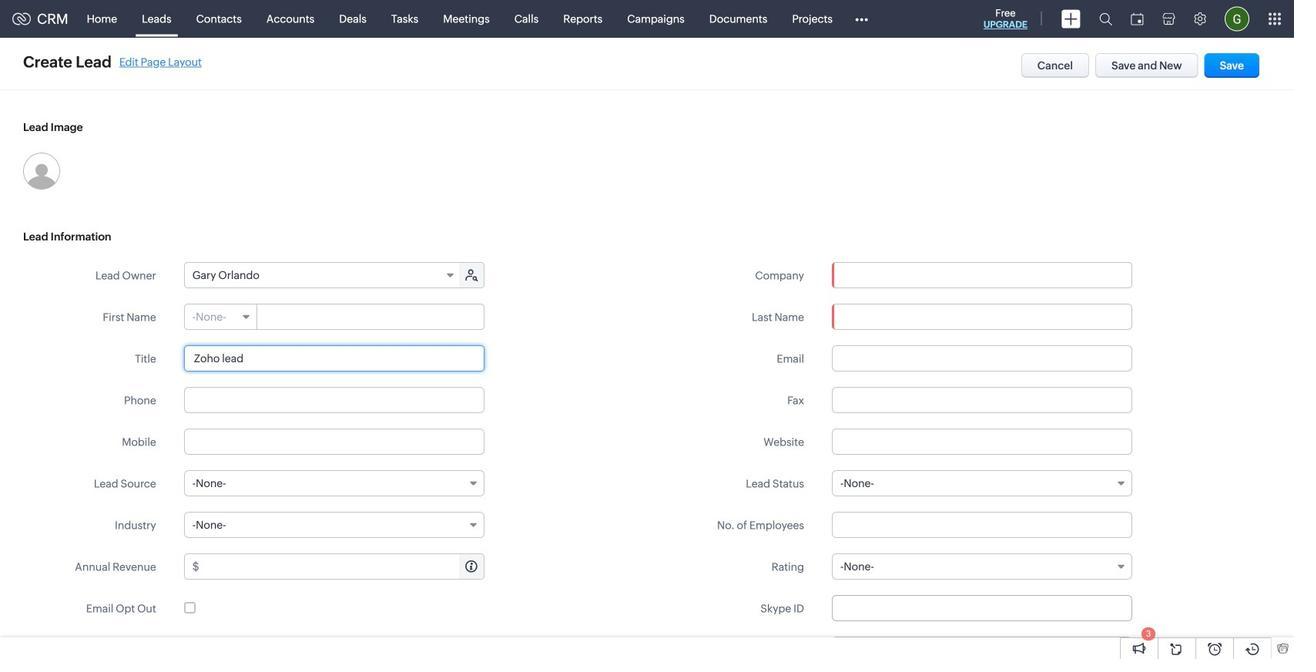 Task type: locate. For each thing, give the bounding box(es) containing it.
create menu image
[[1062, 10, 1081, 28]]

create menu element
[[1053, 0, 1091, 37]]

None text field
[[833, 263, 1132, 287], [832, 304, 1133, 330], [258, 304, 484, 329], [832, 345, 1133, 372], [832, 429, 1133, 455], [202, 554, 484, 579], [832, 595, 1133, 621], [832, 637, 1133, 659], [833, 263, 1132, 287], [832, 304, 1133, 330], [258, 304, 484, 329], [832, 345, 1133, 372], [832, 429, 1133, 455], [202, 554, 484, 579], [832, 595, 1133, 621], [832, 637, 1133, 659]]

search element
[[1091, 0, 1122, 38]]

Other Modules field
[[846, 7, 879, 31]]

profile element
[[1216, 0, 1259, 37]]

None field
[[185, 263, 461, 287], [833, 263, 1132, 287], [185, 304, 257, 329], [184, 470, 485, 496], [832, 470, 1133, 496], [184, 512, 485, 538], [832, 553, 1133, 580], [185, 263, 461, 287], [833, 263, 1132, 287], [185, 304, 257, 329], [184, 470, 485, 496], [832, 470, 1133, 496], [184, 512, 485, 538], [832, 553, 1133, 580]]

None text field
[[184, 345, 485, 372], [184, 387, 485, 413], [832, 387, 1133, 413], [184, 429, 485, 455], [832, 512, 1133, 538], [184, 345, 485, 372], [184, 387, 485, 413], [832, 387, 1133, 413], [184, 429, 485, 455], [832, 512, 1133, 538]]

calendar image
[[1131, 13, 1145, 25]]



Task type: describe. For each thing, give the bounding box(es) containing it.
image image
[[23, 153, 60, 190]]

search image
[[1100, 12, 1113, 25]]

profile image
[[1226, 7, 1250, 31]]

logo image
[[12, 13, 31, 25]]



Task type: vqa. For each thing, say whether or not it's contained in the screenshot.
field
yes



